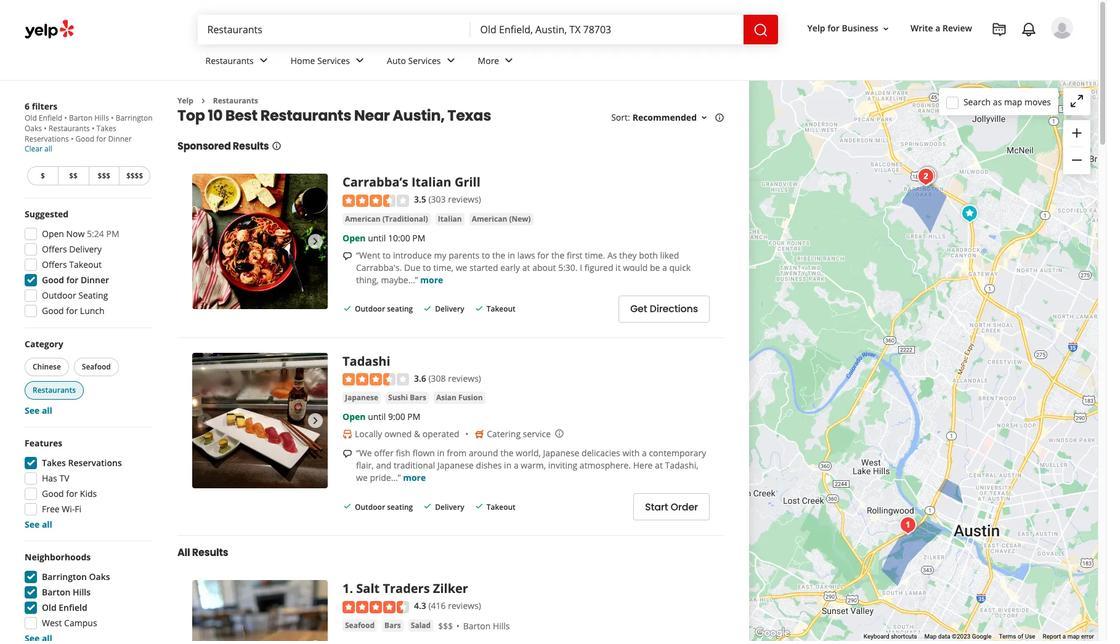 Task type: locate. For each thing, give the bounding box(es) containing it.
the up 5:30.
[[551, 249, 565, 261]]

1 vertical spatial slideshow element
[[192, 353, 328, 489]]

barton up old enfield
[[42, 587, 70, 598]]

reservations inside takes reservations
[[25, 134, 69, 144]]

2 24 chevron down v2 image from the left
[[502, 53, 517, 68]]

previous image
[[197, 234, 212, 249]]

restaurants down filters
[[49, 123, 90, 134]]

all right clear
[[44, 144, 52, 154]]

1 horizontal spatial results
[[233, 140, 269, 154]]

japanese down from
[[438, 460, 474, 472]]

good up free
[[42, 488, 64, 500]]

24 chevron down v2 image
[[353, 53, 367, 68], [502, 53, 517, 68]]

1 vertical spatial oaks
[[89, 571, 110, 583]]

results down best at the top of the page
[[233, 140, 269, 154]]

would
[[623, 262, 648, 274]]

delivery down from
[[435, 502, 464, 512]]

1 offers from the top
[[42, 243, 67, 255]]

for inside button
[[828, 22, 840, 34]]

delivery inside group
[[69, 243, 102, 255]]

oaks down neighborhoods
[[89, 571, 110, 583]]

2 vertical spatial all
[[42, 519, 52, 531]]

1 horizontal spatial map
[[1068, 634, 1080, 640]]

until up locally
[[368, 411, 386, 423]]

parents
[[449, 249, 480, 261]]

projects image
[[992, 22, 1007, 37]]

0 vertical spatial old
[[25, 113, 37, 123]]

1 vertical spatial all
[[42, 405, 52, 417]]

search image
[[753, 23, 768, 37]]

2 reviews) from the top
[[448, 373, 481, 384]]

a right 'be'
[[662, 262, 667, 274]]

map data ©2023 google
[[925, 634, 992, 640]]

0 vertical spatial italian
[[412, 174, 452, 191]]

1 vertical spatial barrington
[[42, 571, 87, 583]]

pm for carrabba's italian grill
[[412, 232, 425, 244]]

restaurants inside business categories element
[[206, 55, 254, 66]]

more down time,
[[420, 274, 443, 286]]

1 vertical spatial takeout
[[487, 304, 516, 314]]

see all down free
[[25, 519, 52, 531]]

2 none field from the left
[[480, 23, 734, 36]]

1 vertical spatial barrington oaks
[[42, 571, 110, 583]]

1 16 checkmark v2 image from the left
[[343, 304, 352, 314]]

in inside "went to introduce my parents to the in laws for the first time. as they both liked carrabba's. due to time, we started early at about 5:30. i figured it would be a quick thing, maybe…"
[[508, 249, 515, 261]]

1 horizontal spatial barton hills
[[463, 620, 510, 632]]

asian fusion link
[[434, 392, 485, 404]]

results right all
[[192, 546, 228, 560]]

tadashi image
[[192, 353, 328, 489]]

0 horizontal spatial old
[[25, 113, 37, 123]]

american inside american (traditional) 'button'
[[345, 214, 381, 224]]

0 vertical spatial takes
[[97, 123, 116, 134]]

1 horizontal spatial seafood button
[[343, 620, 377, 632]]

open up 16 speech v2 image
[[343, 232, 366, 244]]

restaurants inside button
[[33, 385, 76, 396]]

0 vertical spatial barrington oaks
[[25, 113, 153, 134]]

delivery down time,
[[435, 304, 464, 314]]

1 vertical spatial $$$
[[438, 620, 453, 632]]

bars down the 3.6
[[410, 393, 426, 403]]

until for tadashi
[[368, 411, 386, 423]]

kids
[[80, 488, 97, 500]]

0 horizontal spatial 24 chevron down v2 image
[[256, 53, 271, 68]]

takeout down early
[[487, 304, 516, 314]]

0 vertical spatial reservations
[[25, 134, 69, 144]]

home services link
[[281, 44, 377, 80]]

0 vertical spatial delivery
[[69, 243, 102, 255]]

0 vertical spatial barton hills
[[42, 587, 91, 598]]

1 horizontal spatial bars
[[410, 393, 426, 403]]

1 vertical spatial see
[[25, 519, 40, 531]]

for for dinner
[[66, 274, 78, 286]]

2 vertical spatial delivery
[[435, 502, 464, 512]]

to right due
[[423, 262, 431, 274]]

seafood link
[[343, 620, 377, 632]]

american down the 3.5 star rating image
[[345, 214, 381, 224]]

takeout down "dishes" on the left of the page
[[487, 502, 516, 512]]

restaurants link right "16 chevron right v2" image
[[213, 96, 258, 106]]

takeout for get directions
[[487, 304, 516, 314]]

0 vertical spatial bars
[[410, 393, 426, 403]]

0 vertical spatial 16 info v2 image
[[715, 113, 725, 123]]

reservations inside group
[[68, 457, 122, 469]]

map for moves
[[1004, 96, 1023, 108]]

0 vertical spatial dinner
[[108, 134, 132, 144]]

yelp for business button
[[803, 18, 896, 40]]

with
[[623, 448, 640, 459]]

to up "carrabba's."
[[383, 249, 391, 261]]

old inside group
[[42, 602, 56, 614]]

1 until from the top
[[368, 232, 386, 244]]

seafood down the 4.3 star rating image
[[345, 620, 375, 631]]

all for features
[[42, 519, 52, 531]]

None search field
[[198, 15, 781, 44]]

seating down the pride…"
[[387, 502, 413, 512]]

group
[[1064, 120, 1091, 174], [21, 208, 153, 321], [22, 338, 153, 417], [21, 438, 153, 531], [21, 552, 153, 642]]

seafood for the left seafood button
[[82, 362, 111, 372]]

2 seating from the top
[[387, 502, 413, 512]]

more
[[420, 274, 443, 286], [403, 472, 426, 484]]

reviews) up "asian fusion"
[[448, 373, 481, 384]]

16 chevron down v2 image
[[699, 113, 709, 123]]

oaks
[[25, 123, 42, 134], [89, 571, 110, 583]]

0 vertical spatial in
[[508, 249, 515, 261]]

pm right 5:24
[[106, 228, 119, 240]]

yelp inside button
[[808, 22, 826, 34]]

5:30.
[[558, 262, 578, 274]]

24 chevron down v2 image inside home services link
[[353, 53, 367, 68]]

at inside "we offer fish flown in from around the world, japanese delicacies with a contemporary flair, and traditional japanese dishes in a warm, inviting atmosphere. here at tadashi, we pride…"
[[655, 460, 663, 472]]

open down the suggested
[[42, 228, 64, 240]]

a inside write a review link
[[936, 22, 941, 34]]

1 see all from the top
[[25, 405, 52, 417]]

2 see all from the top
[[25, 519, 52, 531]]

outdoor
[[42, 290, 76, 301], [355, 304, 385, 314], [355, 502, 385, 512]]

outdoor seating down maybe…"
[[355, 304, 413, 314]]

takes reservations
[[25, 123, 116, 144], [42, 457, 122, 469]]

1 seating from the top
[[387, 304, 413, 314]]

1 see from the top
[[25, 405, 40, 417]]

in right "dishes" on the left of the page
[[504, 460, 512, 472]]

3.5 star rating image
[[343, 195, 409, 207]]

1 vertical spatial see all button
[[25, 519, 52, 531]]

seafood button
[[74, 358, 119, 377], [343, 620, 377, 632]]

reservations
[[25, 134, 69, 144], [68, 457, 122, 469]]

write
[[911, 22, 933, 34]]

2 horizontal spatial japanese
[[543, 448, 580, 459]]

get
[[630, 302, 647, 316]]

16 checkmark v2 image
[[423, 304, 433, 314], [343, 502, 352, 512], [423, 502, 433, 512], [474, 502, 484, 512]]

4.3
[[414, 600, 426, 612]]

all down restaurants button
[[42, 405, 52, 417]]

seating down maybe…"
[[387, 304, 413, 314]]

1 vertical spatial seafood
[[345, 620, 375, 631]]

slideshow element
[[192, 174, 328, 310], [192, 353, 328, 489], [192, 581, 328, 642]]

see all button for features
[[25, 519, 52, 531]]

at inside "went to introduce my parents to the in laws for the first time. as they both liked carrabba's. due to time, we started early at about 5:30. i figured it would be a quick thing, maybe…"
[[522, 262, 530, 274]]

2 24 chevron down v2 image from the left
[[443, 53, 458, 68]]

asia cafe image
[[916, 164, 940, 189]]

0 horizontal spatial oaks
[[25, 123, 42, 134]]

a
[[936, 22, 941, 34], [662, 262, 667, 274], [642, 448, 647, 459], [514, 460, 519, 472], [1063, 634, 1066, 640]]

zoom in image
[[1070, 126, 1085, 140]]

takes
[[97, 123, 116, 134], [42, 457, 66, 469]]

none field up business categories element
[[480, 23, 734, 36]]

pm for tadashi
[[408, 411, 421, 423]]

16 info v2 image right sponsored results
[[271, 141, 281, 151]]

1 slideshow element from the top
[[192, 174, 328, 310]]

group containing features
[[21, 438, 153, 531]]

0 vertical spatial offers
[[42, 243, 67, 255]]

24 chevron down v2 image for auto services
[[443, 53, 458, 68]]

group containing suggested
[[21, 208, 153, 321]]

seafood button up restaurants button
[[74, 358, 119, 377]]

1 vertical spatial offers
[[42, 259, 67, 271]]

2 until from the top
[[368, 411, 386, 423]]

for down offers takeout
[[66, 274, 78, 286]]

delivery for get directions
[[435, 304, 464, 314]]

seafood
[[82, 362, 111, 372], [345, 620, 375, 631]]

time.
[[585, 249, 605, 261]]

enfield for old enfield
[[59, 602, 87, 614]]

bars down the 4.3 star rating image
[[385, 620, 401, 631]]

outdoor up good for lunch
[[42, 290, 76, 301]]

1 horizontal spatial 24 chevron down v2 image
[[443, 53, 458, 68]]

for up the about
[[538, 249, 549, 261]]

see all button for category
[[25, 405, 52, 417]]

see all
[[25, 405, 52, 417], [25, 519, 52, 531]]

barrington inside "barrington oaks"
[[116, 113, 153, 123]]

0 vertical spatial more link
[[420, 274, 443, 286]]

2 offers from the top
[[42, 259, 67, 271]]

fat dragon image
[[914, 165, 939, 189]]

takes up '$$$' button
[[97, 123, 116, 134]]

barton up • good for dinner at left
[[69, 113, 92, 123]]

a right 'write'
[[936, 22, 941, 34]]

sushi bars link
[[386, 392, 429, 404]]

0 vertical spatial enfield
[[39, 113, 62, 123]]

1 horizontal spatial old
[[42, 602, 56, 614]]

oaks up clear
[[25, 123, 42, 134]]

seating
[[78, 290, 108, 301]]

restaurants down chinese button
[[33, 385, 76, 396]]

japanese
[[345, 393, 378, 403], [543, 448, 580, 459], [438, 460, 474, 472]]

0 vertical spatial until
[[368, 232, 386, 244]]

0 vertical spatial restaurants link
[[196, 44, 281, 80]]

0 vertical spatial see
[[25, 405, 40, 417]]

restaurants right "16 chevron right v2" image
[[213, 96, 258, 106]]

1 horizontal spatial oaks
[[89, 571, 110, 583]]

2 see all button from the top
[[25, 519, 52, 531]]

traders
[[383, 581, 430, 597]]

1 . salt traders zilker
[[343, 581, 468, 597]]

16 checkmark v2 image down 16 speech v2 image
[[343, 304, 352, 314]]

None field
[[207, 23, 461, 36], [480, 23, 734, 36]]

2 vertical spatial takeout
[[487, 502, 516, 512]]

wi-
[[62, 503, 75, 515]]

american (traditional)
[[345, 214, 428, 224]]

see all button down free
[[25, 519, 52, 531]]

italian down 3.5 (303 reviews)
[[438, 214, 462, 224]]

takes up has tv
[[42, 457, 66, 469]]

slideshow element for carrabba's italian grill
[[192, 174, 328, 310]]

Find text field
[[207, 23, 461, 36]]

seafood for the bottommost seafood button
[[345, 620, 375, 631]]

16 chevron down v2 image
[[881, 24, 891, 34]]

due
[[404, 262, 421, 274]]

0 horizontal spatial yelp
[[177, 96, 193, 106]]

keyboard
[[864, 634, 890, 640]]

16 checkmark v2 image for outdoor seating
[[343, 304, 352, 314]]

chinese
[[33, 362, 61, 372]]

1 vertical spatial seating
[[387, 502, 413, 512]]

1 24 chevron down v2 image from the left
[[256, 53, 271, 68]]

barton hills
[[42, 587, 91, 598], [463, 620, 510, 632]]

1 vertical spatial barton
[[42, 587, 70, 598]]

1 horizontal spatial barrington
[[116, 113, 153, 123]]

reviews) for tadashi
[[448, 373, 481, 384]]

0 horizontal spatial results
[[192, 546, 228, 560]]

24 chevron down v2 image right auto services
[[443, 53, 458, 68]]

pm up the introduce at the left top
[[412, 232, 425, 244]]

to up started
[[482, 249, 490, 261]]

barton hills down 4.3 (416 reviews)
[[463, 620, 510, 632]]

1 see all button from the top
[[25, 405, 52, 417]]

(new)
[[509, 214, 531, 224]]

they
[[619, 249, 637, 261]]

about
[[533, 262, 556, 274]]

offers up offers takeout
[[42, 243, 67, 255]]

takeout for start order
[[487, 502, 516, 512]]

the down catering on the left of page
[[501, 448, 514, 459]]

american for american (traditional)
[[345, 214, 381, 224]]

dinner up $$$$
[[108, 134, 132, 144]]

$$$ left $$$$
[[98, 171, 110, 181]]

1 none field from the left
[[207, 23, 461, 36]]

start order
[[645, 500, 698, 514]]

1 vertical spatial reservations
[[68, 457, 122, 469]]

at down "laws"
[[522, 262, 530, 274]]

bars button
[[382, 620, 404, 632]]

0 vertical spatial see all button
[[25, 405, 52, 417]]

for for business
[[828, 22, 840, 34]]

map right as
[[1004, 96, 1023, 108]]

reservations up kids
[[68, 457, 122, 469]]

in up early
[[508, 249, 515, 261]]

until
[[368, 232, 386, 244], [368, 411, 386, 423]]

asian fusion
[[436, 393, 483, 403]]

1 vertical spatial map
[[1068, 634, 1080, 640]]

0 vertical spatial map
[[1004, 96, 1023, 108]]

we inside "we offer fish flown in from around the world, japanese delicacies with a contemporary flair, and traditional japanese dishes in a warm, inviting atmosphere. here at tadashi, we pride…"
[[356, 472, 368, 484]]

24 chevron down v2 image for more
[[502, 53, 517, 68]]

1 horizontal spatial we
[[456, 262, 467, 274]]

zilker
[[433, 581, 468, 597]]

suggested
[[25, 208, 69, 220]]

2 horizontal spatial hills
[[493, 620, 510, 632]]

0 vertical spatial hills
[[94, 113, 109, 123]]

0 vertical spatial reviews)
[[448, 194, 481, 205]]

24 chevron down v2 image inside restaurants link
[[256, 53, 271, 68]]

tadashi
[[343, 353, 390, 370]]

more link down traditional
[[403, 472, 426, 484]]

1 services from the left
[[317, 55, 350, 66]]

barrington oaks down neighborhoods
[[42, 571, 110, 583]]

0 horizontal spatial bars
[[385, 620, 401, 631]]

takeout up good for dinner
[[69, 259, 102, 271]]

see all button down restaurants button
[[25, 405, 52, 417]]

1 vertical spatial outdoor
[[355, 304, 385, 314]]

16 checkmark v2 image for takeout
[[474, 304, 484, 314]]

24 chevron down v2 image inside auto services link
[[443, 53, 458, 68]]

0 horizontal spatial barton hills
[[42, 587, 91, 598]]

started
[[470, 262, 498, 274]]

0 vertical spatial barton
[[69, 113, 92, 123]]

1 horizontal spatial american
[[472, 214, 507, 224]]

1 vertical spatial at
[[655, 460, 663, 472]]

use
[[1025, 634, 1036, 640]]

inviting
[[548, 460, 578, 472]]

camino real restaurant image
[[916, 165, 940, 189]]

1 vertical spatial yelp
[[177, 96, 193, 106]]

0 vertical spatial seating
[[387, 304, 413, 314]]

1 outdoor seating from the top
[[355, 304, 413, 314]]

yelp left "business"
[[808, 22, 826, 34]]

we down parents
[[456, 262, 467, 274]]

notifications image
[[1022, 22, 1037, 37]]

outdoor seating down the pride…"
[[355, 502, 413, 512]]

barrington oaks down filters
[[25, 113, 153, 134]]

1 vertical spatial outdoor seating
[[355, 502, 413, 512]]

1 horizontal spatial seafood
[[345, 620, 375, 631]]

see up neighborhoods
[[25, 519, 40, 531]]

0 horizontal spatial seafood
[[82, 362, 111, 372]]

outdoor down thing, on the top
[[355, 304, 385, 314]]

map
[[1004, 96, 1023, 108], [1068, 634, 1080, 640]]

we inside "went to introduce my parents to the in laws for the first time. as they both liked carrabba's. due to time, we started early at about 5:30. i figured it would be a quick thing, maybe…"
[[456, 262, 467, 274]]

in
[[508, 249, 515, 261], [437, 448, 445, 459], [504, 460, 512, 472]]

shortcuts
[[891, 634, 917, 640]]

0 vertical spatial seafood button
[[74, 358, 119, 377]]

0 horizontal spatial map
[[1004, 96, 1023, 108]]

1 vertical spatial dinner
[[81, 274, 109, 286]]

0 vertical spatial more
[[420, 274, 443, 286]]

salad button
[[408, 620, 433, 632]]

contemporary
[[649, 448, 706, 459]]

24 chevron down v2 image right the more
[[502, 53, 517, 68]]

japanese button
[[343, 392, 381, 404]]

2 services from the left
[[408, 55, 441, 66]]

the inside "we offer fish flown in from around the world, japanese delicacies with a contemporary flair, and traditional japanese dishes in a warm, inviting atmosphere. here at tadashi, we pride…"
[[501, 448, 514, 459]]

1 american from the left
[[345, 214, 381, 224]]

report a map error link
[[1043, 634, 1094, 640]]

at right here
[[655, 460, 663, 472]]

16 checkmark v2 image down started
[[474, 304, 484, 314]]

2 american from the left
[[472, 214, 507, 224]]

next image
[[308, 234, 323, 249]]

salt traders zilker link
[[356, 581, 468, 597]]

0 vertical spatial at
[[522, 262, 530, 274]]

1 vertical spatial we
[[356, 472, 368, 484]]

sushi bars
[[388, 393, 426, 403]]

takeout
[[69, 259, 102, 271], [487, 304, 516, 314], [487, 502, 516, 512]]

2 outdoor seating from the top
[[355, 502, 413, 512]]

reviews) down grill
[[448, 194, 481, 205]]

barton down 4.3 (416 reviews)
[[463, 620, 491, 632]]

1 vertical spatial italian
[[438, 214, 462, 224]]

american (new)
[[472, 214, 531, 224]]

0 horizontal spatial hills
[[73, 587, 91, 598]]

in left from
[[437, 448, 445, 459]]

the
[[492, 249, 506, 261], [551, 249, 565, 261], [501, 448, 514, 459]]

none field find
[[207, 23, 461, 36]]

4.3 (416 reviews)
[[414, 600, 481, 612]]

barrington up • good for dinner at left
[[116, 113, 153, 123]]

2 slideshow element from the top
[[192, 353, 328, 489]]

start
[[645, 500, 668, 514]]

16 info v2 image
[[715, 113, 725, 123], [271, 141, 281, 151]]

"went
[[356, 249, 380, 261]]

be
[[650, 262, 660, 274]]

0 vertical spatial slideshow element
[[192, 174, 328, 310]]

noah l. image
[[1051, 17, 1074, 39]]

$$$ down 4.3 (416 reviews)
[[438, 620, 453, 632]]

services right the home at the top of the page
[[317, 55, 350, 66]]

1 24 chevron down v2 image from the left
[[353, 53, 367, 68]]

services for auto services
[[408, 55, 441, 66]]

dishes
[[476, 460, 502, 472]]

enfield up west campus
[[59, 602, 87, 614]]

reservations down old enfield • barton hills •
[[25, 134, 69, 144]]

we
[[456, 262, 467, 274], [356, 472, 368, 484]]

carrabba's italian grill
[[343, 174, 481, 191]]

results for all results
[[192, 546, 228, 560]]

expand map image
[[1070, 94, 1085, 108]]

none field up home services link
[[207, 23, 461, 36]]

16 chevron right v2 image
[[198, 96, 208, 106]]

more link for flown
[[403, 472, 426, 484]]

0 horizontal spatial we
[[356, 472, 368, 484]]

1 horizontal spatial 16 checkmark v2 image
[[474, 304, 484, 314]]

reviews) down zilker
[[448, 600, 481, 612]]

info icon image
[[555, 429, 565, 439], [555, 429, 565, 439]]

barton hills up old enfield
[[42, 587, 91, 598]]

1 vertical spatial more
[[403, 472, 426, 484]]

enfield inside group
[[59, 602, 87, 614]]

terms of use link
[[999, 634, 1036, 640]]

recommended
[[633, 112, 697, 124]]

0 horizontal spatial 24 chevron down v2 image
[[353, 53, 367, 68]]

until for carrabba's italian grill
[[368, 232, 386, 244]]

more for my
[[420, 274, 443, 286]]

24 chevron down v2 image
[[256, 53, 271, 68], [443, 53, 458, 68]]

2 16 checkmark v2 image from the left
[[474, 304, 484, 314]]

american inside american (new) button
[[472, 214, 507, 224]]

2 see from the top
[[25, 519, 40, 531]]

dinner inside group
[[81, 274, 109, 286]]

1 vertical spatial more link
[[403, 472, 426, 484]]

1 horizontal spatial yelp
[[808, 22, 826, 34]]

see down restaurants button
[[25, 405, 40, 417]]

see
[[25, 405, 40, 417], [25, 519, 40, 531]]

italian up (303
[[412, 174, 452, 191]]

1 vertical spatial until
[[368, 411, 386, 423]]

yelp for yelp for business
[[808, 22, 826, 34]]

category
[[25, 338, 63, 350]]

24 chevron down v2 image inside more link
[[502, 53, 517, 68]]

outdoor seating for start order
[[355, 502, 413, 512]]

1 reviews) from the top
[[448, 194, 481, 205]]

see all for category
[[25, 405, 52, 417]]

good for good for lunch
[[42, 305, 64, 317]]

flair,
[[356, 460, 374, 472]]

barrington inside group
[[42, 571, 87, 583]]

google image
[[752, 625, 793, 642]]

services right auto
[[408, 55, 441, 66]]

seafood up restaurants button
[[82, 362, 111, 372]]

open
[[42, 228, 64, 240], [343, 232, 366, 244], [343, 411, 366, 423]]

16 info v2 image right 16 chevron down v2 icon
[[715, 113, 725, 123]]

1 horizontal spatial services
[[408, 55, 441, 66]]

group containing neighborhoods
[[21, 552, 153, 642]]

old down '6'
[[25, 113, 37, 123]]

american left (new)
[[472, 214, 507, 224]]

free
[[42, 503, 60, 515]]

Near text field
[[480, 23, 734, 36]]

16 checkmark v2 image
[[343, 304, 352, 314], [474, 304, 484, 314]]

enfield down filters
[[39, 113, 62, 123]]

for inside "went to introduce my parents to the in laws for the first time. as they both liked carrabba's. due to time, we started early at about 5:30. i figured it would be a quick thing, maybe…"
[[538, 249, 549, 261]]

early
[[501, 262, 520, 274]]

16 locally owned v2 image
[[343, 430, 352, 439]]

user actions element
[[798, 15, 1091, 91]]

tv
[[59, 473, 69, 484]]

for for kids
[[66, 488, 78, 500]]

map for error
[[1068, 634, 1080, 640]]

0 horizontal spatial 16 checkmark v2 image
[[343, 304, 352, 314]]

1 vertical spatial see all
[[25, 519, 52, 531]]

3.6
[[414, 373, 426, 384]]

1 vertical spatial delivery
[[435, 304, 464, 314]]

0 horizontal spatial at
[[522, 262, 530, 274]]

quick
[[670, 262, 691, 274]]



Task type: describe. For each thing, give the bounding box(es) containing it.
all
[[177, 546, 190, 560]]

terms of use
[[999, 634, 1036, 640]]

10:00
[[388, 232, 410, 244]]

old for old enfield • barton hills •
[[25, 113, 37, 123]]

6 filters
[[25, 100, 57, 112]]

24 chevron down v2 image for home services
[[353, 53, 367, 68]]

review
[[943, 22, 972, 34]]

see for features
[[25, 519, 40, 531]]

write a review link
[[906, 18, 977, 40]]

1 vertical spatial takes reservations
[[42, 457, 122, 469]]

features
[[25, 438, 62, 449]]

carrabba's italian grill image
[[192, 174, 328, 310]]

4.3 star rating image
[[343, 601, 409, 614]]

american (traditional) link
[[343, 213, 431, 225]]

1 horizontal spatial to
[[423, 262, 431, 274]]

operated
[[423, 428, 459, 440]]

japanese inside button
[[345, 393, 378, 403]]

none field near
[[480, 23, 734, 36]]

carrabba's italian grill image
[[958, 202, 982, 226]]

carrabba's
[[343, 174, 408, 191]]

restaurants down the home at the top of the page
[[260, 106, 351, 126]]

16 checkmark v2 image down traditional
[[423, 502, 433, 512]]

keyboard shortcuts button
[[864, 633, 917, 642]]

takeout inside group
[[69, 259, 102, 271]]

1 horizontal spatial 16 info v2 image
[[715, 113, 725, 123]]

old enfield
[[42, 602, 87, 614]]

himalaya kosheli image
[[916, 164, 940, 189]]

0 vertical spatial all
[[44, 144, 52, 154]]

get directions
[[630, 302, 698, 316]]

asian
[[436, 393, 457, 403]]

1 horizontal spatial takes
[[97, 123, 116, 134]]

0 horizontal spatial 16 info v2 image
[[271, 141, 281, 151]]

next image
[[308, 413, 323, 428]]

1 horizontal spatial $$$
[[438, 620, 453, 632]]

offers delivery
[[42, 243, 102, 255]]

(303
[[429, 194, 446, 205]]

tadashi,
[[665, 460, 699, 472]]

start order link
[[633, 494, 710, 521]]

austin,
[[393, 106, 445, 126]]

0 horizontal spatial to
[[383, 249, 391, 261]]

more link for my
[[420, 274, 443, 286]]

has tv
[[42, 473, 69, 484]]

both
[[639, 249, 658, 261]]

outdoor seating for get directions
[[355, 304, 413, 314]]

barton inside group
[[42, 587, 70, 598]]

2 vertical spatial hills
[[493, 620, 510, 632]]

american (traditional) button
[[343, 213, 431, 225]]

$$$$ button
[[119, 166, 150, 185]]

auto services link
[[377, 44, 468, 80]]

3.6 star rating image
[[343, 374, 409, 386]]

home services
[[291, 55, 350, 66]]

1 vertical spatial seafood button
[[343, 620, 377, 632]]

3.6 (308 reviews)
[[414, 373, 481, 384]]

$ button
[[27, 166, 58, 185]]

9:00
[[388, 411, 405, 423]]

seating for get
[[387, 304, 413, 314]]

map
[[925, 634, 937, 640]]

top
[[177, 106, 205, 126]]

a left warm, on the left
[[514, 460, 519, 472]]

reviews) for carrabba's italian grill
[[448, 194, 481, 205]]

2 vertical spatial in
[[504, 460, 512, 472]]

fusion
[[459, 393, 483, 403]]

1 vertical spatial restaurants link
[[213, 96, 258, 106]]

lunch
[[80, 305, 105, 317]]

1 vertical spatial in
[[437, 448, 445, 459]]

offers for offers delivery
[[42, 243, 67, 255]]

enfield for old enfield • barton hills •
[[39, 113, 62, 123]]

salt
[[356, 581, 380, 597]]

services for home services
[[317, 55, 350, 66]]

error
[[1081, 634, 1094, 640]]

10
[[208, 106, 223, 126]]

1 vertical spatial japanese
[[543, 448, 580, 459]]

previous image
[[197, 413, 212, 428]]

5:24
[[87, 228, 104, 240]]

terms
[[999, 634, 1017, 640]]

(traditional)
[[382, 214, 428, 224]]

chinese button
[[25, 358, 69, 377]]

as
[[608, 249, 617, 261]]

american for american (new)
[[472, 214, 507, 224]]

open for carrabba's italian grill
[[343, 232, 366, 244]]

outdoor for get directions
[[355, 304, 385, 314]]

world,
[[516, 448, 541, 459]]

open until 10:00 pm
[[343, 232, 425, 244]]

3 reviews) from the top
[[448, 600, 481, 612]]

the up early
[[492, 249, 506, 261]]

16 checkmark v2 image down "dishes" on the left of the page
[[474, 502, 484, 512]]

more for flown
[[403, 472, 426, 484]]

delivery for start order
[[435, 502, 464, 512]]

16 speech v2 image
[[343, 251, 352, 261]]

good for good for dinner
[[42, 274, 64, 286]]

results for sponsored results
[[233, 140, 269, 154]]

group containing category
[[22, 338, 153, 417]]

atmosphere.
[[580, 460, 631, 472]]

yelp for business
[[808, 22, 879, 34]]

flown
[[413, 448, 435, 459]]

3 slideshow element from the top
[[192, 581, 328, 642]]

pride…"
[[370, 472, 401, 484]]

introduce
[[393, 249, 432, 261]]

see all for features
[[25, 519, 52, 531]]

tadashi link
[[343, 353, 390, 370]]

zoom out image
[[1070, 153, 1085, 168]]

maybe…"
[[381, 274, 418, 286]]

my
[[434, 249, 447, 261]]

locally
[[355, 428, 382, 440]]

american (new) link
[[469, 213, 533, 225]]

time,
[[433, 262, 454, 274]]

$$$ inside button
[[98, 171, 110, 181]]

24 chevron down v2 image for restaurants
[[256, 53, 271, 68]]

bars inside bars button
[[385, 620, 401, 631]]

16 speech v2 image
[[343, 449, 352, 459]]

3.5 (303 reviews)
[[414, 194, 481, 205]]

sushi bars button
[[386, 392, 429, 404]]

it
[[616, 262, 621, 274]]

clear
[[25, 144, 42, 154]]

16 checkmark v2 image down the introduce at the left top
[[423, 304, 433, 314]]

• good for dinner
[[69, 134, 132, 144]]

order
[[671, 500, 698, 514]]

seating for start
[[387, 502, 413, 512]]

salt traders zilker image
[[896, 513, 921, 538]]

• restaurants •
[[42, 123, 97, 134]]

offers for offers takeout
[[42, 259, 67, 271]]

1 horizontal spatial hills
[[94, 113, 109, 123]]

open for tadashi
[[343, 411, 366, 423]]

catering
[[487, 428, 521, 440]]

clear all
[[25, 144, 52, 154]]

16 checkmark v2 image down 16 speech v2 icon
[[343, 502, 352, 512]]

$
[[41, 171, 45, 181]]

$$ button
[[58, 166, 88, 185]]

old for old enfield
[[42, 602, 56, 614]]

bars link
[[382, 620, 404, 632]]

for for lunch
[[66, 305, 78, 317]]

for up '$$$' button
[[96, 134, 106, 144]]

thing,
[[356, 274, 379, 286]]

grill
[[455, 174, 481, 191]]

0 vertical spatial oaks
[[25, 123, 42, 134]]

bars inside sushi bars "button"
[[410, 393, 426, 403]]

good for good for kids
[[42, 488, 64, 500]]

map region
[[677, 0, 1107, 642]]

1 vertical spatial hills
[[73, 587, 91, 598]]

slideshow element for tadashi
[[192, 353, 328, 489]]

italian inside button
[[438, 214, 462, 224]]

a right report
[[1063, 634, 1066, 640]]

0 vertical spatial outdoor
[[42, 290, 76, 301]]

offers takeout
[[42, 259, 102, 271]]

0 vertical spatial takes reservations
[[25, 123, 116, 144]]

keyboard shortcuts
[[864, 634, 917, 640]]

of
[[1018, 634, 1024, 640]]

auto
[[387, 55, 406, 66]]

top 10 best restaurants near austin, texas
[[177, 106, 491, 126]]

as
[[993, 96, 1002, 108]]

a inside "went to introduce my parents to the in laws for the first time. as they both liked carrabba's. due to time, we started early at about 5:30. i figured it would be a quick thing, maybe…"
[[662, 262, 667, 274]]

see for category
[[25, 405, 40, 417]]

moves
[[1025, 96, 1051, 108]]

good down old enfield • barton hills •
[[76, 134, 94, 144]]

16 catering v2 image
[[475, 430, 484, 439]]

$$$$
[[126, 171, 143, 181]]

restaurants button
[[25, 381, 84, 400]]

0 horizontal spatial seafood button
[[74, 358, 119, 377]]

locally owned & operated
[[355, 428, 459, 440]]

6
[[25, 100, 30, 112]]

a up here
[[642, 448, 647, 459]]

2 vertical spatial japanese
[[438, 460, 474, 472]]

owned
[[385, 428, 412, 440]]

delicacies
[[582, 448, 620, 459]]

old enfield • barton hills •
[[25, 113, 116, 123]]

sponsored results
[[177, 140, 269, 154]]

outdoor for start order
[[355, 502, 385, 512]]

good for kids
[[42, 488, 97, 500]]

0 horizontal spatial takes
[[42, 457, 66, 469]]

has
[[42, 473, 57, 484]]

around
[[469, 448, 498, 459]]

all for category
[[42, 405, 52, 417]]

2 horizontal spatial to
[[482, 249, 490, 261]]

business categories element
[[196, 44, 1074, 80]]

yelp for yelp link
[[177, 96, 193, 106]]

"we
[[356, 448, 372, 459]]

(416
[[429, 600, 446, 612]]

2 vertical spatial barton
[[463, 620, 491, 632]]



Task type: vqa. For each thing, say whether or not it's contained in the screenshot.
"We 16 speech v2 "Icon"
yes



